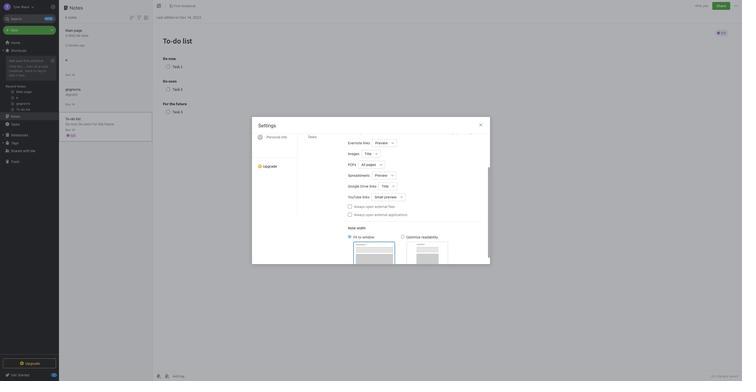 Task type: describe. For each thing, give the bounding box(es) containing it.
fit to window
[[354, 235, 375, 239]]

or
[[34, 69, 37, 73]]

tasks inside 'tab'
[[308, 135, 317, 139]]

links right evernote
[[363, 141, 370, 145]]

notes inside note list element
[[70, 5, 83, 11]]

youtube
[[348, 195, 362, 199]]

14,
[[187, 15, 192, 19]]

add a reminder image
[[156, 373, 162, 379]]

to-
[[65, 117, 71, 121]]

external for files
[[375, 205, 388, 209]]

2 do from the left
[[78, 122, 83, 126]]

pdfs
[[348, 163, 357, 167]]

Choose default view option for PDFs field
[[359, 161, 385, 169]]

tasks tab
[[304, 133, 340, 141]]

new button
[[3, 26, 56, 35]]

upgrade for upgrade "popup button" to the top
[[263, 164, 277, 168]]

open for always open external files
[[366, 205, 374, 209]]

add
[[9, 73, 14, 77]]

for
[[388, 131, 393, 135]]

Choose default view option for Google Drive links field
[[379, 182, 398, 190]]

expand note image
[[156, 3, 162, 9]]

me
[[31, 149, 35, 153]]

and
[[408, 131, 414, 135]]

1 vertical spatial to
[[359, 235, 362, 239]]

to-do list
[[65, 117, 81, 121]]

you
[[704, 4, 709, 8]]

edited
[[164, 15, 174, 19]]

tab list containing personal info
[[252, 86, 298, 216]]

gngnsrns
[[65, 87, 81, 91]]

links left and
[[400, 131, 407, 135]]

4 notes
[[65, 15, 77, 19]]

note list element
[[59, 0, 153, 381]]

settings
[[258, 123, 276, 128]]

...
[[23, 64, 26, 68]]

what
[[435, 131, 443, 135]]

notebook,
[[9, 69, 24, 73]]

Always open external files checkbox
[[348, 205, 352, 209]]

shared with me link
[[0, 147, 59, 155]]

Note Editor text field
[[153, 24, 743, 371]]

choose
[[348, 131, 360, 135]]

main page a little bit here
[[65, 28, 89, 38]]

links right drive
[[370, 184, 377, 188]]

my
[[450, 131, 454, 135]]

on inside "note window" element
[[175, 15, 179, 19]]

with
[[23, 149, 30, 153]]

files
[[389, 205, 395, 209]]

0 horizontal spatial upgrade button
[[3, 359, 56, 368]]

small preview button
[[372, 193, 398, 201]]

last edited on nov 14, 2023
[[157, 15, 201, 19]]

notes link
[[0, 112, 59, 120]]

small
[[375, 195, 384, 199]]

tasks button
[[0, 120, 59, 128]]

4
[[65, 15, 67, 19]]

evernote links
[[348, 141, 370, 145]]

personal
[[267, 135, 281, 139]]

share button
[[713, 2, 731, 10]]

Choose default view option for Images field
[[362, 150, 381, 158]]

home
[[11, 40, 20, 45]]

note width
[[348, 226, 366, 230]]

0/3
[[71, 134, 75, 137]]

notebook
[[181, 4, 196, 8]]

stack
[[25, 69, 33, 73]]

always for always open external applications
[[354, 213, 365, 217]]

5 minutes ago
[[65, 43, 85, 47]]

a
[[39, 64, 40, 68]]

nov inside "note window" element
[[180, 15, 186, 19]]

here
[[81, 33, 89, 38]]

preview button for spreadsheets
[[372, 172, 389, 179]]

minutes
[[68, 43, 79, 47]]

options?
[[455, 131, 468, 135]]

only
[[696, 4, 703, 8]]

bit
[[76, 33, 81, 38]]

little
[[69, 33, 75, 38]]

open for always open external applications
[[366, 213, 374, 217]]

it
[[15, 73, 17, 77]]

add tag image
[[164, 373, 170, 379]]

1 vertical spatial notes
[[17, 84, 26, 88]]

personal info
[[267, 135, 287, 139]]

default
[[368, 131, 378, 135]]

always for always open external files
[[354, 205, 365, 209]]

2023
[[193, 15, 201, 19]]

nov down e at the top of the page
[[65, 73, 71, 77]]

first notebook button
[[168, 2, 198, 9]]

new
[[11, 28, 18, 32]]

main
[[65, 28, 73, 32]]

Optimize readability radio
[[401, 235, 405, 238]]

2 14 from the top
[[72, 102, 75, 106]]

always open external files
[[354, 205, 395, 209]]

what are my options?
[[435, 131, 468, 135]]

last
[[157, 15, 163, 19]]

attachments.
[[414, 131, 434, 135]]

nov down the "sfgnsfd"
[[65, 102, 71, 106]]

shared
[[11, 149, 22, 153]]

recent
[[6, 84, 16, 88]]

Search text field
[[6, 14, 53, 23]]

youtube links
[[348, 195, 370, 199]]

close image
[[478, 122, 484, 128]]

google drive links
[[348, 184, 377, 188]]

3 14 from the top
[[72, 128, 75, 132]]

click
[[9, 64, 16, 68]]



Task type: locate. For each thing, give the bounding box(es) containing it.
0 vertical spatial external
[[375, 205, 388, 209]]

all inside "note window" element
[[712, 374, 716, 378]]

Always open external applications checkbox
[[348, 213, 352, 217]]

title inside 'field'
[[382, 184, 389, 188]]

title button up all pages button
[[362, 150, 373, 158]]

title for google drive links
[[382, 184, 389, 188]]

tag
[[38, 69, 42, 73]]

5
[[65, 43, 67, 47]]

list
[[76, 117, 81, 121]]

do now do soon for the future
[[65, 122, 114, 126]]

title up "small preview" button
[[382, 184, 389, 188]]

all for all changes saved
[[712, 374, 716, 378]]

preview down views
[[376, 141, 388, 145]]

width
[[357, 226, 366, 230]]

are
[[444, 131, 449, 135]]

preview button down views
[[372, 139, 389, 147]]

the left the ...
[[17, 64, 22, 68]]

2 always from the top
[[354, 213, 365, 217]]

option group containing fit to window
[[348, 235, 449, 266]]

tags button
[[0, 139, 59, 147]]

0 vertical spatial 14
[[72, 73, 75, 77]]

1 vertical spatial title
[[382, 184, 389, 188]]

0 horizontal spatial on
[[34, 64, 38, 68]]

0 vertical spatial upgrade button
[[252, 157, 298, 170]]

1 horizontal spatial all
[[712, 374, 716, 378]]

1 vertical spatial preview button
[[372, 172, 389, 179]]

None search field
[[6, 14, 53, 23]]

Choose default view option for Evernote links field
[[372, 139, 397, 147]]

0 vertical spatial always
[[354, 205, 365, 209]]

trash
[[11, 159, 20, 164]]

2 open from the top
[[366, 213, 374, 217]]

preview inside field
[[375, 173, 388, 178]]

do down to-
[[65, 122, 70, 126]]

always
[[354, 205, 365, 209], [354, 213, 365, 217]]

tree
[[0, 39, 59, 354]]

nov
[[180, 15, 186, 19], [65, 73, 71, 77], [65, 102, 71, 106], [65, 128, 71, 132]]

1 horizontal spatial title
[[382, 184, 389, 188]]

0 horizontal spatial do
[[65, 122, 70, 126]]

the right for
[[98, 122, 104, 126]]

do
[[65, 122, 70, 126], [78, 122, 83, 126]]

0 vertical spatial notes
[[70, 5, 83, 11]]

only you
[[696, 4, 709, 8]]

1 always from the top
[[354, 205, 365, 209]]

upgrade button
[[252, 157, 298, 170], [3, 359, 56, 368]]

0 horizontal spatial upgrade
[[25, 361, 40, 366]]

info
[[281, 135, 287, 139]]

pages
[[367, 163, 376, 167]]

tasks inside button
[[11, 122, 20, 126]]

1 vertical spatial nov 14
[[65, 102, 75, 106]]

nov 14 up '0/3'
[[65, 128, 75, 132]]

preview up title 'field'
[[375, 173, 388, 178]]

1 horizontal spatial to
[[359, 235, 362, 239]]

on left a
[[34, 64, 38, 68]]

title up all pages button
[[365, 152, 372, 156]]

preview for spreadsheets
[[375, 173, 388, 178]]

always right always open external applications option
[[354, 213, 365, 217]]

1 vertical spatial upgrade button
[[3, 359, 56, 368]]

open up always open external applications in the bottom of the page
[[366, 205, 374, 209]]

on right edited
[[175, 15, 179, 19]]

upgrade for leftmost upgrade "popup button"
[[25, 361, 40, 366]]

2 vertical spatial nov 14
[[65, 128, 75, 132]]

0 vertical spatial title
[[365, 152, 372, 156]]

nov up '0/3'
[[65, 128, 71, 132]]

first
[[23, 59, 30, 63]]

links
[[400, 131, 407, 135], [363, 141, 370, 145], [370, 184, 377, 188], [363, 195, 370, 199]]

recent notes
[[6, 84, 26, 88]]

1 external from the top
[[375, 205, 388, 209]]

to
[[43, 69, 46, 73], [359, 235, 362, 239]]

ago
[[80, 43, 85, 47]]

first
[[174, 4, 180, 8]]

the inside group
[[17, 64, 22, 68]]

notes
[[68, 15, 77, 19]]

your for default
[[360, 131, 367, 135]]

option group
[[348, 235, 449, 266]]

3 nov 14 from the top
[[65, 128, 75, 132]]

1 horizontal spatial do
[[78, 122, 83, 126]]

14 up '0/3'
[[72, 128, 75, 132]]

trash link
[[0, 158, 59, 166]]

2 nov 14 from the top
[[65, 102, 75, 106]]

do
[[71, 117, 75, 121]]

0 horizontal spatial the
[[17, 64, 22, 68]]

1 vertical spatial all
[[712, 374, 716, 378]]

all for all pages
[[362, 163, 366, 167]]

a
[[65, 33, 68, 38]]

title for images
[[365, 152, 372, 156]]

upgrade inside tab list
[[263, 164, 277, 168]]

views
[[379, 131, 388, 135]]

first notebook
[[174, 4, 196, 8]]

1 horizontal spatial upgrade
[[263, 164, 277, 168]]

upgrade
[[263, 164, 277, 168], [25, 361, 40, 366]]

do down 'list'
[[78, 122, 83, 126]]

icon on a note, notebook, stack or tag to add it here.
[[9, 64, 49, 77]]

title button
[[362, 150, 373, 158], [379, 182, 390, 190]]

expand tags image
[[1, 141, 5, 145]]

1 horizontal spatial upgrade button
[[252, 157, 298, 170]]

tasks
[[11, 122, 20, 126], [308, 135, 317, 139]]

optimize readability
[[407, 235, 438, 239]]

1 vertical spatial tasks
[[308, 135, 317, 139]]

to inside the "icon on a note, notebook, stack or tag to add it here."
[[43, 69, 46, 73]]

applications
[[389, 213, 408, 217]]

0 horizontal spatial to
[[43, 69, 46, 73]]

add
[[9, 59, 15, 63]]

nov 14 down the "sfgnsfd"
[[65, 102, 75, 106]]

preview
[[385, 195, 397, 199]]

0 vertical spatial upgrade
[[263, 164, 277, 168]]

1 horizontal spatial the
[[98, 122, 104, 126]]

1 horizontal spatial on
[[175, 15, 179, 19]]

images
[[348, 152, 360, 156]]

your for first
[[16, 59, 23, 63]]

note window element
[[153, 0, 743, 381]]

notes
[[70, 5, 83, 11], [17, 84, 26, 88], [11, 114, 20, 118]]

your left default
[[360, 131, 367, 135]]

0 vertical spatial open
[[366, 205, 374, 209]]

nov 14 up gngnsrns
[[65, 73, 75, 77]]

0 vertical spatial nov 14
[[65, 73, 75, 77]]

google
[[348, 184, 360, 188]]

Choose default view option for YouTube links field
[[372, 193, 406, 201]]

1 vertical spatial on
[[34, 64, 38, 68]]

settings image
[[50, 4, 56, 10]]

preview for evernote links
[[376, 141, 388, 145]]

preview button
[[372, 139, 389, 147], [372, 172, 389, 179]]

tags
[[11, 141, 19, 145]]

0 vertical spatial your
[[16, 59, 23, 63]]

0 horizontal spatial title
[[365, 152, 372, 156]]

spreadsheets
[[348, 173, 370, 178]]

Choose default view option for Spreadsheets field
[[372, 172, 397, 179]]

1 vertical spatial title button
[[379, 182, 390, 190]]

1 vertical spatial preview
[[375, 173, 388, 178]]

preview button for evernote links
[[372, 139, 389, 147]]

tab list
[[252, 86, 298, 216]]

optimize
[[407, 235, 421, 239]]

preview button up title 'field'
[[372, 172, 389, 179]]

for
[[92, 122, 98, 126]]

0 vertical spatial tasks
[[11, 122, 20, 126]]

to right fit
[[359, 235, 362, 239]]

your up "click the ..."
[[16, 59, 23, 63]]

future
[[105, 122, 114, 126]]

0 horizontal spatial your
[[16, 59, 23, 63]]

group containing add your first shortcut
[[0, 54, 59, 114]]

small preview
[[375, 195, 397, 199]]

sfgnsfd
[[65, 92, 77, 97]]

0 horizontal spatial title button
[[362, 150, 373, 158]]

1 14 from the top
[[72, 73, 75, 77]]

shortcut
[[30, 59, 43, 63]]

1 vertical spatial external
[[375, 213, 388, 217]]

links down drive
[[363, 195, 370, 199]]

title button down preview field
[[379, 182, 390, 190]]

1 vertical spatial always
[[354, 213, 365, 217]]

0 horizontal spatial tasks
[[11, 122, 20, 126]]

1 vertical spatial 14
[[72, 102, 75, 106]]

notes up the tasks button
[[11, 114, 20, 118]]

title button for google drive links
[[379, 182, 390, 190]]

preview inside field
[[376, 141, 388, 145]]

0 vertical spatial to
[[43, 69, 46, 73]]

your
[[16, 59, 23, 63], [360, 131, 367, 135]]

2 vertical spatial 14
[[72, 128, 75, 132]]

14 up gngnsrns
[[72, 73, 75, 77]]

shortcuts button
[[0, 46, 59, 54]]

1 horizontal spatial title button
[[379, 182, 390, 190]]

all left changes
[[712, 374, 716, 378]]

on inside the "icon on a note, notebook, stack or tag to add it here."
[[34, 64, 38, 68]]

1 vertical spatial open
[[366, 213, 374, 217]]

1 vertical spatial upgrade
[[25, 361, 40, 366]]

the
[[17, 64, 22, 68], [98, 122, 104, 126]]

all pages button
[[359, 161, 378, 169]]

0 vertical spatial all
[[362, 163, 366, 167]]

1 horizontal spatial tasks
[[308, 135, 317, 139]]

0 vertical spatial preview button
[[372, 139, 389, 147]]

0 vertical spatial the
[[17, 64, 22, 68]]

add your first shortcut
[[9, 59, 43, 63]]

icon
[[27, 64, 33, 68]]

note,
[[41, 64, 49, 68]]

open down always open external files
[[366, 213, 374, 217]]

Fit to window radio
[[348, 235, 352, 238]]

always right always open external files "option"
[[354, 205, 365, 209]]

new
[[393, 131, 400, 135]]

soon
[[84, 122, 91, 126]]

title inside "choose default view option for images" field
[[365, 152, 372, 156]]

notes right recent
[[17, 84, 26, 88]]

0 vertical spatial preview
[[376, 141, 388, 145]]

all changes saved
[[712, 374, 739, 378]]

share
[[717, 4, 727, 8]]

2 external from the top
[[375, 213, 388, 217]]

all left pages
[[362, 163, 366, 167]]

preview
[[376, 141, 388, 145], [375, 173, 388, 178]]

0 vertical spatial on
[[175, 15, 179, 19]]

1 horizontal spatial your
[[360, 131, 367, 135]]

1 vertical spatial your
[[360, 131, 367, 135]]

1 open from the top
[[366, 205, 374, 209]]

fit
[[354, 235, 358, 239]]

0 vertical spatial title button
[[362, 150, 373, 158]]

expand notebooks image
[[1, 133, 5, 137]]

1 vertical spatial the
[[98, 122, 104, 126]]

0 horizontal spatial all
[[362, 163, 366, 167]]

all inside button
[[362, 163, 366, 167]]

external up always open external applications in the bottom of the page
[[375, 205, 388, 209]]

1 do from the left
[[65, 122, 70, 126]]

note
[[348, 226, 356, 230]]

notebooks link
[[0, 131, 59, 139]]

nov left 14, in the top left of the page
[[180, 15, 186, 19]]

the inside note list element
[[98, 122, 104, 126]]

e
[[65, 58, 67, 62]]

1 nov 14 from the top
[[65, 73, 75, 77]]

2 vertical spatial notes
[[11, 114, 20, 118]]

notes up notes
[[70, 5, 83, 11]]

window
[[363, 235, 375, 239]]

title button for images
[[362, 150, 373, 158]]

to down note,
[[43, 69, 46, 73]]

shared with me
[[11, 149, 35, 153]]

tree containing home
[[0, 39, 59, 354]]

home link
[[0, 39, 59, 46]]

shortcuts
[[11, 48, 27, 53]]

all
[[362, 163, 366, 167], [712, 374, 716, 378]]

external down always open external files
[[375, 213, 388, 217]]

14 down the "sfgnsfd"
[[72, 102, 75, 106]]

external for applications
[[375, 213, 388, 217]]

always open external applications
[[354, 213, 408, 217]]

all pages
[[362, 163, 376, 167]]

group inside tree
[[0, 54, 59, 114]]

saved
[[730, 374, 739, 378]]

group
[[0, 54, 59, 114]]



Task type: vqa. For each thing, say whether or not it's contained in the screenshot.
Notes in the "link"
yes



